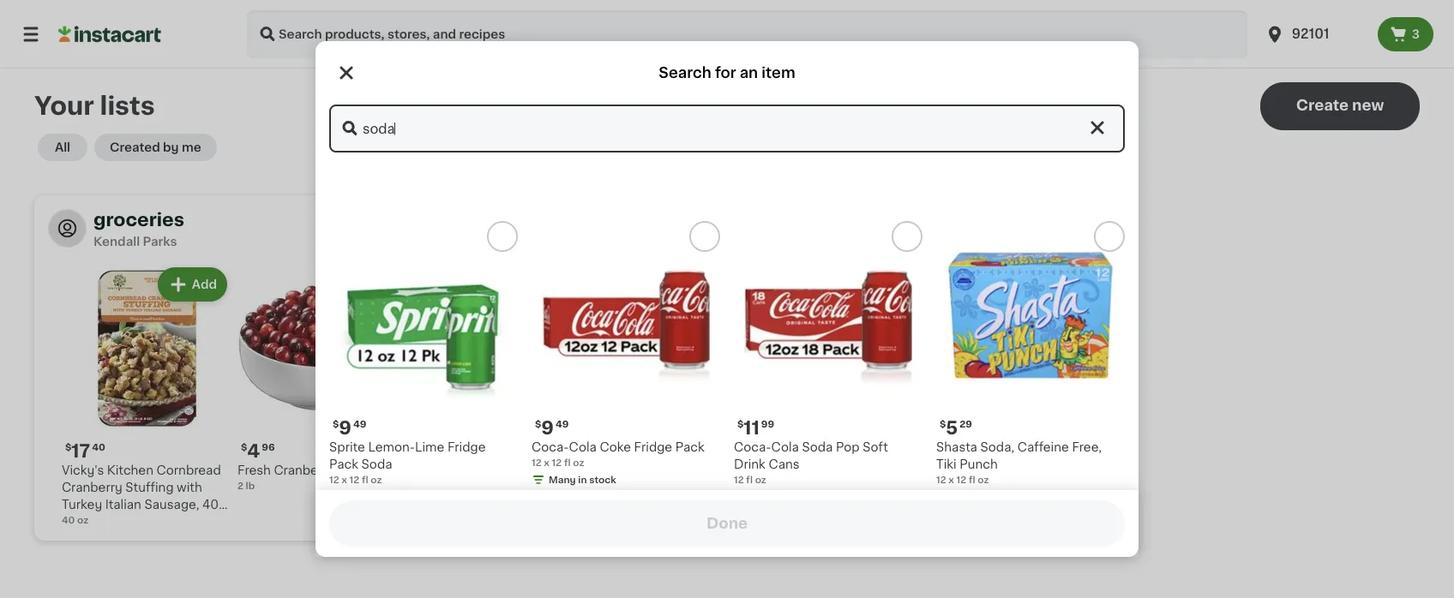Task type: locate. For each thing, give the bounding box(es) containing it.
$ 4 96
[[241, 442, 275, 460]]

cola for soda
[[771, 442, 799, 454]]

1 horizontal spatial 49
[[556, 420, 569, 429]]

coca- inside coca-cola coke fridge pack 12 x 12 fl oz
[[532, 442, 569, 454]]

coca- up drink
[[734, 442, 771, 454]]

none search field inside dialog
[[329, 105, 1125, 153]]

soft
[[863, 442, 888, 454]]

0 horizontal spatial coca-
[[532, 442, 569, 454]]

soda
[[802, 442, 833, 454], [361, 459, 392, 471]]

pack down sprite
[[329, 459, 358, 471]]

coca-
[[532, 442, 569, 454], [734, 442, 771, 454]]

0 horizontal spatial 9
[[339, 419, 352, 437]]

pack inside coca-cola coke fridge pack 12 x 12 fl oz
[[675, 442, 705, 454]]

0 horizontal spatial 2
[[238, 481, 243, 491]]

new
[[1352, 98, 1384, 113]]

40 right '17'
[[92, 443, 105, 452]]

add
[[192, 279, 217, 291], [368, 279, 393, 291]]

1 coca- from the left
[[532, 442, 569, 454]]

2 add button from the left
[[335, 269, 401, 300]]

$ 11 99
[[737, 419, 774, 437]]

instacart logo image
[[58, 24, 161, 45]]

49 up the many
[[556, 420, 569, 429]]

1 $ 9 49 from the left
[[333, 419, 366, 437]]

x left lbs
[[342, 475, 347, 485]]

1 9 from the left
[[339, 419, 352, 437]]

1 fridge from the left
[[448, 442, 486, 454]]

9
[[339, 419, 352, 437], [541, 419, 554, 437]]

sprite
[[329, 442, 365, 454]]

x inside sprite lemon-lime fridge pack soda 12 x 12 fl oz
[[342, 475, 347, 485]]

free,
[[1072, 442, 1102, 454]]

$ for sprite lemon-lime fridge pack soda
[[333, 420, 339, 429]]

40 oz
[[62, 516, 89, 525]]

2 horizontal spatial x
[[949, 475, 954, 485]]

fridge right coke at left bottom
[[634, 442, 672, 454]]

40 right sausage,
[[202, 499, 219, 511]]

0 vertical spatial 40
[[92, 443, 105, 452]]

add button for 17
[[159, 269, 226, 300]]

x inside shasta soda, caffeine free, tiki punch 12 x 12 fl oz
[[949, 475, 954, 485]]

0 vertical spatial soda
[[802, 442, 833, 454]]

1 horizontal spatial 9
[[541, 419, 554, 437]]

kendall
[[93, 236, 140, 248]]

fl inside coca-cola coke fridge pack 12 x 12 fl oz
[[564, 458, 571, 468]]

stock
[[589, 475, 616, 485]]

$ 17 40
[[65, 442, 105, 460]]

soda inside coca-cola soda pop soft drink cans 12 fl oz
[[802, 442, 833, 454]]

cola up cans
[[771, 442, 799, 454]]

all
[[55, 141, 70, 153]]

add button
[[159, 269, 226, 300], [335, 269, 401, 300]]

0 horizontal spatial add
[[192, 279, 217, 291]]

soda,
[[980, 442, 1014, 454]]

fl
[[564, 458, 571, 468], [362, 475, 368, 485], [746, 475, 753, 485], [969, 475, 975, 485]]

$ 9 49
[[333, 419, 366, 437], [535, 419, 569, 437]]

1 horizontal spatial 40
[[92, 443, 105, 452]]

1 horizontal spatial coca-
[[734, 442, 771, 454]]

oz
[[573, 458, 584, 468], [371, 475, 382, 485], [755, 475, 766, 485], [978, 475, 989, 485], [77, 516, 89, 525], [62, 516, 76, 528]]

pack for lime
[[329, 459, 358, 471]]

None search field
[[329, 105, 1125, 153]]

dialog
[[316, 41, 1139, 599]]

created
[[110, 141, 160, 153]]

Search Vallarta Supermarkets... field
[[329, 105, 1125, 153]]

fl down sprite
[[362, 475, 368, 485]]

$ 9 49 up the many
[[535, 419, 569, 437]]

2 left lbs
[[351, 465, 358, 477]]

x down 'tiki'
[[949, 475, 954, 485]]

$ inside $ 11 99
[[737, 420, 744, 429]]

$ inside $ 17 40
[[65, 443, 71, 452]]

1 horizontal spatial add
[[368, 279, 393, 291]]

coca- inside coca-cola soda pop soft drink cans 12 fl oz
[[734, 442, 771, 454]]

1 vertical spatial soda
[[361, 459, 392, 471]]

1 horizontal spatial x
[[544, 458, 550, 468]]

9 up the many
[[541, 419, 554, 437]]

1 add from the left
[[192, 279, 217, 291]]

1 add button from the left
[[159, 269, 226, 300]]

fridge
[[448, 442, 486, 454], [634, 442, 672, 454]]

1 vertical spatial pack
[[329, 459, 358, 471]]

1 horizontal spatial add button
[[335, 269, 401, 300]]

12
[[532, 458, 542, 468], [552, 458, 562, 468], [329, 475, 339, 485], [350, 475, 360, 485], [734, 475, 744, 485], [936, 475, 946, 485], [957, 475, 967, 485]]

lb
[[246, 481, 255, 491]]

cornbread
[[157, 465, 221, 477]]

$
[[333, 420, 339, 429], [535, 420, 541, 429], [737, 420, 744, 429], [940, 420, 946, 429], [65, 443, 71, 452], [241, 443, 247, 452]]

product group
[[329, 221, 518, 487], [532, 221, 720, 490], [734, 221, 923, 487], [936, 221, 1125, 508], [62, 264, 231, 528], [238, 264, 406, 493]]

2 coca- from the left
[[734, 442, 771, 454]]

0 horizontal spatial 49
[[353, 420, 366, 429]]

cranberry
[[62, 482, 122, 494]]

2 49 from the left
[[556, 420, 569, 429]]

created by me
[[110, 141, 201, 153]]

cola for coke
[[569, 442, 597, 454]]

2 add from the left
[[368, 279, 393, 291]]

2 vertical spatial 40
[[62, 516, 75, 525]]

oz inside sprite lemon-lime fridge pack soda 12 x 12 fl oz
[[371, 475, 382, 485]]

2 fridge from the left
[[634, 442, 672, 454]]

0 horizontal spatial x
[[342, 475, 347, 485]]

stuffing
[[125, 482, 174, 494]]

49 for sprite lemon-lime fridge pack soda
[[353, 420, 366, 429]]

$ 9 49 up sprite
[[333, 419, 366, 437]]

2 $ 9 49 from the left
[[535, 419, 569, 437]]

29
[[960, 420, 972, 429]]

fl up the many
[[564, 458, 571, 468]]

1 horizontal spatial cola
[[771, 442, 799, 454]]

many
[[549, 475, 576, 485]]

cola inside coca-cola soda pop soft drink cans 12 fl oz
[[771, 442, 799, 454]]

0 vertical spatial pack
[[675, 442, 705, 454]]

$ inside the $ 4 96
[[241, 443, 247, 452]]

x inside coca-cola coke fridge pack 12 x 12 fl oz
[[544, 458, 550, 468]]

x
[[544, 458, 550, 468], [342, 475, 347, 485], [949, 475, 954, 485]]

5
[[946, 419, 958, 437]]

0 horizontal spatial pack
[[329, 459, 358, 471]]

9 up sprite
[[339, 419, 352, 437]]

product group containing 11
[[734, 221, 923, 487]]

0 horizontal spatial soda
[[361, 459, 392, 471]]

4
[[247, 442, 260, 460]]

2 cola from the left
[[771, 442, 799, 454]]

1 vertical spatial 40
[[202, 499, 219, 511]]

soda left pop at the bottom
[[802, 442, 833, 454]]

cola left coke at left bottom
[[569, 442, 597, 454]]

1 cola from the left
[[569, 442, 597, 454]]

0 horizontal spatial cola
[[569, 442, 597, 454]]

0 horizontal spatial 40
[[62, 516, 75, 525]]

vicky's kitchen cornbread cranberry stuffing with turkey italian sausage, 40 oz
[[62, 465, 221, 528]]

me
[[182, 141, 201, 153]]

fridge inside sprite lemon-lime fridge pack soda 12 x 12 fl oz
[[448, 442, 486, 454]]

2 horizontal spatial 40
[[202, 499, 219, 511]]

1 horizontal spatial 2
[[351, 465, 358, 477]]

1 horizontal spatial soda
[[802, 442, 833, 454]]

49 up sprite
[[353, 420, 366, 429]]

add button for 4
[[335, 269, 401, 300]]

fridge inside coca-cola coke fridge pack 12 x 12 fl oz
[[634, 442, 672, 454]]

40
[[92, 443, 105, 452], [202, 499, 219, 511], [62, 516, 75, 525]]

fl down punch
[[969, 475, 975, 485]]

2
[[351, 465, 358, 477], [238, 481, 243, 491]]

1 horizontal spatial fridge
[[634, 442, 672, 454]]

lbs
[[361, 465, 379, 477]]

cans
[[769, 459, 800, 471]]

pack right coke at left bottom
[[675, 442, 705, 454]]

pack inside sprite lemon-lime fridge pack soda 12 x 12 fl oz
[[329, 459, 358, 471]]

cola
[[569, 442, 597, 454], [771, 442, 799, 454]]

groceries
[[93, 211, 184, 229]]

0 horizontal spatial fridge
[[448, 442, 486, 454]]

$ inside the $ 5 29
[[940, 420, 946, 429]]

pack
[[675, 442, 705, 454], [329, 459, 358, 471]]

0 vertical spatial 2
[[351, 465, 358, 477]]

by
[[163, 141, 179, 153]]

49
[[353, 420, 366, 429], [556, 420, 569, 429]]

2 9 from the left
[[541, 419, 554, 437]]

cola inside coca-cola coke fridge pack 12 x 12 fl oz
[[569, 442, 597, 454]]

0 horizontal spatial add button
[[159, 269, 226, 300]]

all button
[[38, 134, 87, 161]]

lists
[[100, 94, 155, 118]]

x up the many
[[544, 458, 550, 468]]

coca- up the many
[[532, 442, 569, 454]]

oz inside coca-cola soda pop soft drink cans 12 fl oz
[[755, 475, 766, 485]]

2 left lb
[[238, 481, 243, 491]]

1 49 from the left
[[353, 420, 366, 429]]

cranberries,
[[274, 465, 348, 477]]

pop
[[836, 442, 860, 454]]

fl down drink
[[746, 475, 753, 485]]

fl inside coca-cola soda pop soft drink cans 12 fl oz
[[746, 475, 753, 485]]

1 horizontal spatial pack
[[675, 442, 705, 454]]

0 horizontal spatial $ 9 49
[[333, 419, 366, 437]]

1 horizontal spatial $ 9 49
[[535, 419, 569, 437]]

$ 5 29
[[940, 419, 972, 437]]

vicky's
[[62, 465, 104, 477]]

shasta soda, caffeine free, tiki punch 12 x 12 fl oz
[[936, 442, 1102, 485]]

fridge right lime
[[448, 442, 486, 454]]

oz inside vicky's kitchen cornbread cranberry stuffing with turkey italian sausage, 40 oz
[[62, 516, 76, 528]]

soda down lemon-
[[361, 459, 392, 471]]

40 down turkey
[[62, 516, 75, 525]]



Task type: vqa. For each thing, say whether or not it's contained in the screenshot.
damage
no



Task type: describe. For each thing, give the bounding box(es) containing it.
fresh cranberries, 2 lbs 2 lb
[[238, 465, 379, 491]]

sprite lemon-lime fridge pack soda 12 x 12 fl oz
[[329, 442, 486, 485]]

$ 9 49 for coca-cola coke fridge pack
[[535, 419, 569, 437]]

oz inside shasta soda, caffeine free, tiki punch 12 x 12 fl oz
[[978, 475, 989, 485]]

$ for vicky's kitchen cornbread cranberry stuffing with turkey italian sausage, 40 oz
[[65, 443, 71, 452]]

40 inside vicky's kitchen cornbread cranberry stuffing with turkey italian sausage, 40 oz
[[202, 499, 219, 511]]

search
[[659, 66, 712, 80]]

pack for coke
[[675, 442, 705, 454]]

3 button
[[1378, 17, 1434, 51]]

1 vertical spatial 2
[[238, 481, 243, 491]]

fl inside sprite lemon-lime fridge pack soda 12 x 12 fl oz
[[362, 475, 368, 485]]

12 inside coca-cola soda pop soft drink cans 12 fl oz
[[734, 475, 744, 485]]

add for 17
[[192, 279, 217, 291]]

coca- for 12
[[532, 442, 569, 454]]

create
[[1296, 98, 1349, 113]]

oz inside coca-cola coke fridge pack 12 x 12 fl oz
[[573, 458, 584, 468]]

shasta
[[936, 442, 977, 454]]

italian
[[105, 499, 141, 511]]

$ for coca-cola soda pop soft drink cans
[[737, 420, 744, 429]]

search for an item
[[659, 66, 795, 80]]

x for 5
[[949, 475, 954, 485]]

turkey
[[62, 499, 102, 511]]

item
[[762, 66, 795, 80]]

soda inside sprite lemon-lime fridge pack soda 12 x 12 fl oz
[[361, 459, 392, 471]]

$ 9 49 for sprite lemon-lime fridge pack soda
[[333, 419, 366, 437]]

dialog containing 9
[[316, 41, 1139, 599]]

fridge for coke
[[634, 442, 672, 454]]

groceries kendall parks
[[93, 211, 184, 248]]

caffeine
[[1018, 442, 1069, 454]]

create new
[[1296, 98, 1384, 113]]

create new button
[[1261, 82, 1420, 130]]

drink
[[734, 459, 766, 471]]

add for 4
[[368, 279, 393, 291]]

product group containing 5
[[936, 221, 1125, 508]]

for
[[715, 66, 736, 80]]

product group containing 4
[[238, 264, 406, 493]]

parks
[[143, 236, 177, 248]]

$ for fresh cranberries, 2 lbs
[[241, 443, 247, 452]]

99
[[761, 420, 774, 429]]

49 for coca-cola coke fridge pack
[[556, 420, 569, 429]]

40 inside $ 17 40
[[92, 443, 105, 452]]

in
[[578, 475, 587, 485]]

created by me button
[[94, 134, 217, 161]]

9 for sprite lemon-lime fridge pack soda
[[339, 419, 352, 437]]

an
[[740, 66, 758, 80]]

product group containing 17
[[62, 264, 231, 528]]

lemon-
[[368, 442, 415, 454]]

coca-cola soda pop soft drink cans 12 fl oz
[[734, 442, 888, 485]]

tiki
[[936, 459, 957, 471]]

coca-cola coke fridge pack 12 x 12 fl oz
[[532, 442, 705, 468]]

11
[[744, 419, 760, 437]]

lime
[[415, 442, 444, 454]]

punch
[[960, 459, 998, 471]]

9 for coca-cola coke fridge pack
[[541, 419, 554, 437]]

x for 9
[[342, 475, 347, 485]]

17
[[71, 442, 90, 460]]

many in stock
[[549, 475, 616, 485]]

your lists
[[34, 94, 155, 118]]

$ for coca-cola coke fridge pack
[[535, 420, 541, 429]]

coke
[[600, 442, 631, 454]]

fresh
[[238, 465, 271, 477]]

$ for shasta soda, caffeine free, tiki punch
[[940, 420, 946, 429]]

coca- for drink
[[734, 442, 771, 454]]

96
[[262, 443, 275, 452]]

fl inside shasta soda, caffeine free, tiki punch 12 x 12 fl oz
[[969, 475, 975, 485]]

with
[[177, 482, 202, 494]]

sausage,
[[144, 499, 199, 511]]

your
[[34, 94, 94, 118]]

3
[[1412, 28, 1420, 40]]

fridge for lime
[[448, 442, 486, 454]]

kitchen
[[107, 465, 153, 477]]



